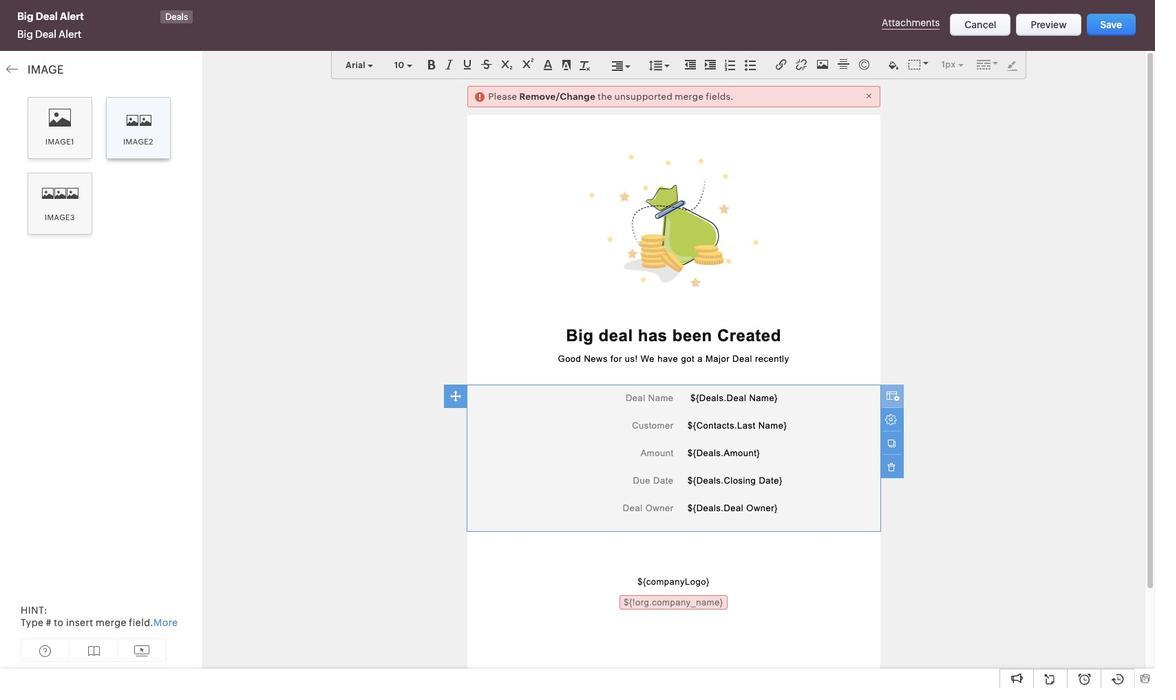 Task type: describe. For each thing, give the bounding box(es) containing it.
deal
[[35, 28, 56, 40]]

attachments
[[882, 17, 940, 28]]

big deal alert
[[17, 28, 81, 40]]



Task type: vqa. For each thing, say whether or not it's contained in the screenshot.
Deal
yes



Task type: locate. For each thing, give the bounding box(es) containing it.
Enter a template name text field
[[14, 10, 162, 24]]

deals
[[165, 12, 188, 22]]

None button
[[950, 14, 1011, 36], [1017, 14, 1082, 36], [1087, 14, 1136, 36], [950, 14, 1011, 36], [1017, 14, 1082, 36], [1087, 14, 1136, 36]]

big
[[17, 28, 33, 40]]

alert
[[59, 28, 81, 40]]



